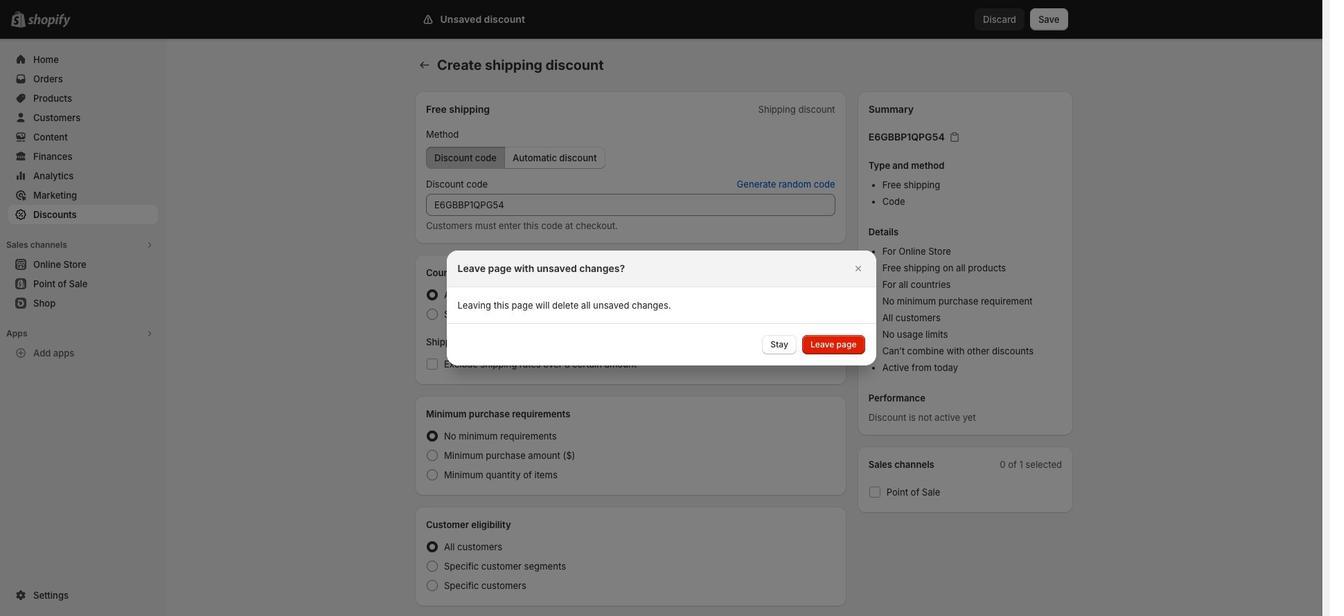 Task type: vqa. For each thing, say whether or not it's contained in the screenshot.
the Shopify 'image'
yes



Task type: locate. For each thing, give the bounding box(es) containing it.
shopify image
[[30, 14, 73, 28]]

dialog
[[0, 251, 1323, 366]]



